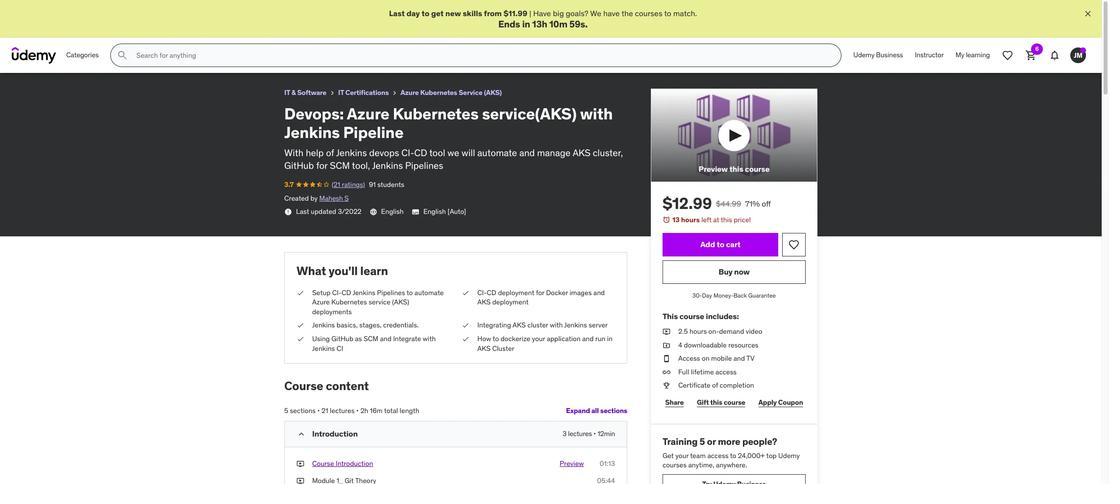 Task type: vqa. For each thing, say whether or not it's contained in the screenshot.
the resources
yes



Task type: describe. For each thing, give the bounding box(es) containing it.
ci-cd deployment for docker images and aks deployment
[[477, 288, 605, 307]]

udemy business
[[854, 51, 903, 60]]

skills
[[463, 8, 482, 18]]

udemy image
[[12, 47, 56, 64]]

we
[[448, 147, 459, 159]]

preview for preview
[[560, 460, 584, 469]]

back
[[734, 292, 747, 300]]

the
[[622, 8, 633, 18]]

introduction inside button
[[336, 460, 373, 469]]

new
[[445, 8, 461, 18]]

run
[[595, 335, 606, 344]]

application
[[547, 335, 581, 344]]

21
[[322, 407, 328, 416]]

2.5 hours on-demand video
[[678, 327, 762, 336]]

your inside how to dockerize your application and run in aks cluster
[[532, 335, 545, 344]]

submit search image
[[117, 50, 129, 61]]

cart
[[726, 240, 741, 250]]

4
[[678, 341, 682, 350]]

close image
[[1083, 9, 1093, 19]]

last day to get new skills from $11.99 | have big goals? we have the courses to match. ends in 13h 10m 59s .
[[389, 8, 697, 30]]

30-day money-back guarantee
[[692, 292, 776, 300]]

as
[[355, 335, 362, 344]]

learning
[[966, 51, 990, 60]]

Search for anything text field
[[134, 47, 830, 64]]

1 horizontal spatial •
[[356, 407, 359, 416]]

ci- inside ci-cd deployment for docker images and aks deployment
[[477, 288, 487, 297]]

buy now
[[719, 267, 750, 277]]

1 vertical spatial of
[[712, 382, 718, 390]]

cd inside ci-cd deployment for docker images and aks deployment
[[487, 288, 496, 297]]

pipelines inside devops: azure kubernetes service(aks) with jenkins pipeline with help of jenkins devops ci-cd tool we will automate and manage aks cluster, github for scm tool, jenkins pipelines
[[405, 160, 443, 172]]

xsmall image for ci-cd deployment for docker images and aks deployment
[[462, 288, 470, 298]]

access inside training 5 or more people? get your team access to 24,000+ top udemy courses anytime, anywhere.
[[708, 452, 729, 461]]

team
[[690, 452, 706, 461]]

jenkins up application
[[564, 321, 587, 330]]

pipeline
[[343, 123, 404, 143]]

2.5
[[678, 327, 688, 336]]

english for english [auto]
[[423, 207, 446, 216]]

basics,
[[337, 321, 358, 330]]

1 sections from the left
[[290, 407, 316, 416]]

add to cart
[[700, 240, 741, 250]]

aks inside devops: azure kubernetes service(aks) with jenkins pipeline with help of jenkins devops ci-cd tool we will automate and manage aks cluster, github for scm tool, jenkins pipelines
[[573, 147, 591, 159]]

stages,
[[359, 321, 382, 330]]

devops:
[[284, 104, 344, 124]]

using github as scm and integrate with jenkins ci
[[312, 335, 436, 353]]

01:13
[[600, 460, 615, 469]]

my learning
[[956, 51, 990, 60]]

service
[[459, 88, 483, 97]]

english [auto]
[[423, 207, 466, 216]]

lifetime
[[691, 368, 714, 377]]

have
[[533, 8, 551, 18]]

integrate
[[393, 335, 421, 344]]

jm
[[1074, 51, 1083, 60]]

shopping cart with 6 items image
[[1025, 50, 1037, 61]]

s
[[344, 194, 349, 203]]

with inside "using github as scm and integrate with jenkins ci"
[[423, 335, 436, 344]]

more
[[718, 436, 740, 448]]

service
[[369, 298, 391, 307]]

in inside last day to get new skills from $11.99 | have big goals? we have the courses to match. ends in 13h 10m 59s .
[[522, 18, 530, 30]]

24,000+
[[738, 452, 765, 461]]

anywhere.
[[716, 461, 747, 470]]

apply coupon button
[[756, 393, 806, 413]]

notifications image
[[1049, 50, 1061, 61]]

to inside add to cart button
[[717, 240, 724, 250]]

ci- inside setup ci-cd jenkins pipelines to automate azure kubernetes service (aks) deployments
[[332, 288, 342, 297]]

0 vertical spatial azure
[[401, 88, 419, 97]]

from
[[484, 8, 502, 18]]

video
[[746, 327, 762, 336]]

my
[[956, 51, 965, 60]]

integrating
[[477, 321, 511, 330]]

docker
[[546, 288, 568, 297]]

completion
[[720, 382, 754, 390]]

to left match.
[[664, 8, 671, 18]]

buy now button
[[663, 261, 806, 284]]

training
[[663, 436, 698, 448]]

automate inside devops: azure kubernetes service(aks) with jenkins pipeline with help of jenkins devops ci-cd tool we will automate and manage aks cluster, github for scm tool, jenkins pipelines
[[477, 147, 517, 159]]

price!
[[734, 216, 751, 225]]

jm link
[[1067, 44, 1090, 67]]

sections inside dropdown button
[[600, 407, 627, 416]]

preview this course
[[699, 164, 770, 174]]

this
[[663, 312, 678, 321]]

0 vertical spatial (aks)
[[484, 88, 502, 97]]

demand
[[719, 327, 744, 336]]

instructor
[[915, 51, 944, 60]]

share button
[[663, 393, 687, 413]]

course for course content
[[284, 379, 323, 394]]

this for gift
[[710, 398, 722, 407]]

left
[[702, 216, 712, 225]]

xsmall image right certifications
[[391, 89, 399, 97]]

hours for 13
[[681, 216, 700, 225]]

6 link
[[1020, 44, 1043, 67]]

.
[[585, 18, 588, 30]]

mahesh
[[319, 194, 343, 203]]

in inside how to dockerize your application and run in aks cluster
[[607, 335, 613, 344]]

$44.99
[[716, 199, 741, 209]]

0 vertical spatial kubernetes
[[420, 88, 457, 97]]

certifications
[[345, 88, 389, 97]]

instructor link
[[909, 44, 950, 67]]

cd inside devops: azure kubernetes service(aks) with jenkins pipeline with help of jenkins devops ci-cd tool we will automate and manage aks cluster, github for scm tool, jenkins pipelines
[[414, 147, 427, 159]]

1 horizontal spatial udemy
[[854, 51, 875, 60]]

add to cart button
[[663, 233, 778, 257]]

devops: azure kubernetes service(aks) with jenkins pipeline with help of jenkins devops ci-cd tool we will automate and manage aks cluster, github for scm tool, jenkins pipelines
[[284, 104, 623, 172]]

full
[[678, 368, 689, 377]]

ci- inside devops: azure kubernetes service(aks) with jenkins pipeline with help of jenkins devops ci-cd tool we will automate and manage aks cluster, github for scm tool, jenkins pipelines
[[401, 147, 414, 159]]

hours for 2.5
[[690, 327, 707, 336]]

ends
[[498, 18, 520, 30]]

to inside training 5 or more people? get your team access to 24,000+ top udemy courses anytime, anywhere.
[[730, 452, 736, 461]]

on-
[[709, 327, 719, 336]]

it for it & software
[[284, 88, 290, 97]]

courses inside last day to get new skills from $11.99 | have big goals? we have the courses to match. ends in 13h 10m 59s .
[[635, 8, 663, 18]]

course introduction button
[[312, 460, 373, 469]]

course content
[[284, 379, 369, 394]]

all
[[591, 407, 599, 416]]

business
[[876, 51, 903, 60]]

expand all sections button
[[566, 402, 627, 421]]

and inside ci-cd deployment for docker images and aks deployment
[[594, 288, 605, 297]]

downloadable
[[684, 341, 727, 350]]

with
[[284, 147, 304, 159]]

github inside "using github as scm and integrate with jenkins ci"
[[332, 335, 353, 344]]

or
[[707, 436, 716, 448]]

azure kubernetes service (aks)
[[401, 88, 502, 97]]

alarm image
[[663, 216, 671, 224]]

and inside devops: azure kubernetes service(aks) with jenkins pipeline with help of jenkins devops ci-cd tool we will automate and manage aks cluster, github for scm tool, jenkins pipelines
[[519, 147, 535, 159]]

azure inside setup ci-cd jenkins pipelines to automate azure kubernetes service (aks) deployments
[[312, 298, 330, 307]]

this course includes:
[[663, 312, 739, 321]]

anytime,
[[688, 461, 714, 470]]

scm inside devops: azure kubernetes service(aks) with jenkins pipeline with help of jenkins devops ci-cd tool we will automate and manage aks cluster, github for scm tool, jenkins pipelines
[[330, 160, 350, 172]]

last for last updated 3/2022
[[296, 207, 309, 216]]

(21
[[332, 180, 340, 189]]

help
[[306, 147, 324, 159]]

automate inside setup ci-cd jenkins pipelines to automate azure kubernetes service (aks) deployments
[[415, 288, 444, 297]]

• for 5
[[317, 407, 320, 416]]

xsmall image for integrating aks cluster with jenkins server
[[462, 321, 470, 331]]

1 vertical spatial lectures
[[568, 430, 592, 439]]

add to wishlist image
[[788, 239, 800, 251]]

certificate
[[678, 382, 711, 390]]

xsmall image for jenkins basics, stages, credentials.
[[297, 321, 304, 331]]



Task type: locate. For each thing, give the bounding box(es) containing it.
12min
[[598, 430, 615, 439]]

1 horizontal spatial for
[[536, 288, 544, 297]]

coupon
[[778, 398, 803, 407]]

1 vertical spatial 5
[[700, 436, 705, 448]]

0 vertical spatial last
[[389, 8, 405, 18]]

(aks)
[[484, 88, 502, 97], [392, 298, 409, 307]]

lectures right 21
[[330, 407, 355, 416]]

preview this course button
[[651, 89, 818, 183]]

with
[[580, 104, 613, 124], [550, 321, 563, 330], [423, 335, 436, 344]]

this up $44.99 at the right of page
[[730, 164, 743, 174]]

0 horizontal spatial for
[[316, 160, 328, 172]]

introduction
[[312, 429, 358, 439], [336, 460, 373, 469]]

aks inside ci-cd deployment for docker images and aks deployment
[[477, 298, 491, 307]]

jenkins up service
[[353, 288, 375, 297]]

2 horizontal spatial ci-
[[477, 288, 487, 297]]

to left cart
[[717, 240, 724, 250]]

azure down certifications
[[347, 104, 389, 124]]

categories button
[[60, 44, 105, 67]]

cd up "integrating"
[[487, 288, 496, 297]]

1 vertical spatial hours
[[690, 327, 707, 336]]

deployment up "integrating"
[[492, 298, 529, 307]]

preview up the $12.99 $44.99 71% off
[[699, 164, 728, 174]]

to up anywhere. at bottom
[[730, 452, 736, 461]]

to left get in the top left of the page
[[422, 8, 429, 18]]

course up 2.5
[[680, 312, 704, 321]]

1 vertical spatial automate
[[415, 288, 444, 297]]

jenkins up tool,
[[336, 147, 367, 159]]

courses right the
[[635, 8, 663, 18]]

1 vertical spatial courses
[[663, 461, 687, 470]]

1 horizontal spatial azure
[[347, 104, 389, 124]]

lectures right 3
[[568, 430, 592, 439]]

total
[[384, 407, 398, 416]]

$11.99
[[504, 8, 527, 18]]

and left tv
[[734, 354, 745, 363]]

last inside last day to get new skills from $11.99 | have big goals? we have the courses to match. ends in 13h 10m 59s .
[[389, 8, 405, 18]]

0 vertical spatial for
[[316, 160, 328, 172]]

xsmall image for full lifetime access
[[663, 368, 671, 378]]

3/2022
[[338, 207, 361, 216]]

aks up "integrating"
[[477, 298, 491, 307]]

your right get at right
[[676, 452, 689, 461]]

created
[[284, 194, 309, 203]]

categories
[[66, 51, 99, 60]]

aks
[[573, 147, 591, 159], [477, 298, 491, 307], [513, 321, 526, 330], [477, 344, 491, 353]]

course up 71%
[[745, 164, 770, 174]]

2 english from the left
[[423, 207, 446, 216]]

1 it from the left
[[284, 88, 290, 97]]

1 horizontal spatial automate
[[477, 147, 517, 159]]

kubernetes down "azure kubernetes service (aks)" link
[[393, 104, 479, 124]]

kubernetes inside setup ci-cd jenkins pipelines to automate azure kubernetes service (aks) deployments
[[331, 298, 367, 307]]

0 vertical spatial this
[[730, 164, 743, 174]]

1 horizontal spatial 5
[[700, 436, 705, 448]]

scm up (21
[[330, 160, 350, 172]]

aks up dockerize
[[513, 321, 526, 330]]

1 vertical spatial (aks)
[[392, 298, 409, 307]]

jenkins up "using"
[[312, 321, 335, 330]]

0 horizontal spatial in
[[522, 18, 530, 30]]

course for preview this course
[[745, 164, 770, 174]]

last
[[389, 8, 405, 18], [296, 207, 309, 216]]

last down created
[[296, 207, 309, 216]]

closed captions image
[[412, 208, 419, 216]]

xsmall image for 2.5 hours on-demand video
[[663, 327, 671, 337]]

0 horizontal spatial courses
[[635, 8, 663, 18]]

and down credentials.
[[380, 335, 392, 344]]

xsmall image up share
[[663, 382, 671, 391]]

it & software
[[284, 88, 326, 97]]

1 horizontal spatial your
[[676, 452, 689, 461]]

on
[[702, 354, 710, 363]]

3
[[563, 430, 567, 439]]

scm inside "using github as scm and integrate with jenkins ci"
[[364, 335, 378, 344]]

ci- up "integrating"
[[477, 288, 487, 297]]

xsmall image left the setup
[[297, 288, 304, 298]]

github inside devops: azure kubernetes service(aks) with jenkins pipeline with help of jenkins devops ci-cd tool we will automate and manage aks cluster, github for scm tool, jenkins pipelines
[[284, 160, 314, 172]]

1 vertical spatial in
[[607, 335, 613, 344]]

1 vertical spatial course
[[680, 312, 704, 321]]

1 vertical spatial for
[[536, 288, 544, 297]]

with right integrate
[[423, 335, 436, 344]]

0 vertical spatial your
[[532, 335, 545, 344]]

and inside how to dockerize your application and run in aks cluster
[[582, 335, 594, 344]]

2 horizontal spatial •
[[594, 430, 596, 439]]

for down 'help'
[[316, 160, 328, 172]]

1 horizontal spatial (aks)
[[484, 88, 502, 97]]

english right 'course language' 'image'
[[381, 207, 404, 216]]

hours right 13
[[681, 216, 700, 225]]

1 horizontal spatial english
[[423, 207, 446, 216]]

1 horizontal spatial cd
[[414, 147, 427, 159]]

for inside devops: azure kubernetes service(aks) with jenkins pipeline with help of jenkins devops ci-cd tool we will automate and manage aks cluster, github for scm tool, jenkins pipelines
[[316, 160, 328, 172]]

pipelines down 'tool' in the left top of the page
[[405, 160, 443, 172]]

share
[[665, 398, 684, 407]]

xsmall image for 4 downloadable resources
[[663, 341, 671, 351]]

0 vertical spatial course
[[284, 379, 323, 394]]

and left manage
[[519, 147, 535, 159]]

azure right certifications
[[401, 88, 419, 97]]

this inside button
[[730, 164, 743, 174]]

xsmall image for using github as scm and integrate with jenkins ci
[[297, 335, 304, 344]]

0 vertical spatial deployment
[[498, 288, 534, 297]]

last left day
[[389, 8, 405, 18]]

1 vertical spatial azure
[[347, 104, 389, 124]]

preview down 3
[[560, 460, 584, 469]]

2 vertical spatial kubernetes
[[331, 298, 367, 307]]

to right 'how'
[[493, 335, 499, 344]]

0 horizontal spatial sections
[[290, 407, 316, 416]]

expand all sections
[[566, 407, 627, 416]]

scm right as
[[364, 335, 378, 344]]

hours right 2.5
[[690, 327, 707, 336]]

xsmall image for certificate of completion
[[663, 382, 671, 391]]

gift
[[697, 398, 709, 407]]

credentials.
[[383, 321, 419, 330]]

this for preview
[[730, 164, 743, 174]]

1 vertical spatial preview
[[560, 460, 584, 469]]

jenkins inside setup ci-cd jenkins pipelines to automate azure kubernetes service (aks) deployments
[[353, 288, 375, 297]]

this
[[730, 164, 743, 174], [721, 216, 732, 225], [710, 398, 722, 407]]

1 horizontal spatial with
[[550, 321, 563, 330]]

cd
[[414, 147, 427, 159], [342, 288, 351, 297], [487, 288, 496, 297]]

|
[[529, 8, 531, 18]]

xsmall image for last updated 3/2022
[[284, 208, 292, 216]]

xsmall image
[[328, 89, 336, 97], [284, 208, 292, 216], [462, 288, 470, 298], [297, 321, 304, 331], [663, 327, 671, 337], [297, 335, 304, 344], [663, 368, 671, 378], [297, 477, 304, 485]]

preview
[[699, 164, 728, 174], [560, 460, 584, 469]]

0 horizontal spatial cd
[[342, 288, 351, 297]]

to up credentials.
[[407, 288, 413, 297]]

jenkins basics, stages, credentials.
[[312, 321, 419, 330]]

1 vertical spatial with
[[550, 321, 563, 330]]

0 vertical spatial of
[[326, 147, 334, 159]]

1 horizontal spatial courses
[[663, 461, 687, 470]]

• left 21
[[317, 407, 320, 416]]

xsmall image for setup ci-cd jenkins pipelines to automate azure kubernetes service (aks) deployments
[[297, 288, 304, 298]]

access down or
[[708, 452, 729, 461]]

1 vertical spatial introduction
[[336, 460, 373, 469]]

0 horizontal spatial github
[[284, 160, 314, 172]]

0 horizontal spatial automate
[[415, 288, 444, 297]]

automate right will
[[477, 147, 517, 159]]

• left 2h 16m
[[356, 407, 359, 416]]

english right the closed captions image
[[423, 207, 446, 216]]

updated
[[311, 207, 336, 216]]

0 horizontal spatial ci-
[[332, 288, 342, 297]]

for
[[316, 160, 328, 172], [536, 288, 544, 297]]

it left &
[[284, 88, 290, 97]]

to inside how to dockerize your application and run in aks cluster
[[493, 335, 499, 344]]

hours
[[681, 216, 700, 225], [690, 327, 707, 336]]

preview for preview this course
[[699, 164, 728, 174]]

1 vertical spatial kubernetes
[[393, 104, 479, 124]]

cluster
[[492, 344, 514, 353]]

13
[[672, 216, 680, 225]]

1 vertical spatial pipelines
[[377, 288, 405, 297]]

gift this course link
[[694, 393, 748, 413]]

xsmall image for access on mobile and tv
[[663, 354, 671, 364]]

udemy right top
[[778, 452, 800, 461]]

0 vertical spatial automate
[[477, 147, 517, 159]]

1 vertical spatial course
[[312, 460, 334, 469]]

what
[[297, 264, 326, 279]]

mahesh s link
[[319, 194, 349, 203]]

1 vertical spatial your
[[676, 452, 689, 461]]

5 inside training 5 or more people? get your team access to 24,000+ top udemy courses anytime, anywhere.
[[700, 436, 705, 448]]

0 vertical spatial with
[[580, 104, 613, 124]]

1 horizontal spatial lectures
[[568, 430, 592, 439]]

1 english from the left
[[381, 207, 404, 216]]

xsmall image left 'how'
[[462, 335, 470, 344]]

ci- right the setup
[[332, 288, 342, 297]]

&
[[291, 88, 296, 97]]

0 horizontal spatial •
[[317, 407, 320, 416]]

0 vertical spatial lectures
[[330, 407, 355, 416]]

this right gift
[[710, 398, 722, 407]]

to inside setup ci-cd jenkins pipelines to automate azure kubernetes service (aks) deployments
[[407, 288, 413, 297]]

1 horizontal spatial it
[[338, 88, 344, 97]]

• for 3
[[594, 430, 596, 439]]

xsmall image left the 4
[[663, 341, 671, 351]]

kubernetes inside devops: azure kubernetes service(aks) with jenkins pipeline with help of jenkins devops ci-cd tool we will automate and manage aks cluster, github for scm tool, jenkins pipelines
[[393, 104, 479, 124]]

$12.99 $44.99 71% off
[[663, 194, 771, 214]]

sections left 21
[[290, 407, 316, 416]]

1 horizontal spatial scm
[[364, 335, 378, 344]]

course language image
[[369, 208, 377, 216]]

last updated 3/2022
[[296, 207, 361, 216]]

your inside training 5 or more people? get your team access to 24,000+ top udemy courses anytime, anywhere.
[[676, 452, 689, 461]]

of inside devops: azure kubernetes service(aks) with jenkins pipeline with help of jenkins devops ci-cd tool we will automate and manage aks cluster, github for scm tool, jenkins pipelines
[[326, 147, 334, 159]]

azure
[[401, 88, 419, 97], [347, 104, 389, 124], [312, 298, 330, 307]]

2 vertical spatial azure
[[312, 298, 330, 307]]

1 vertical spatial scm
[[364, 335, 378, 344]]

in down |
[[522, 18, 530, 30]]

you have alerts image
[[1080, 48, 1086, 54]]

your
[[532, 335, 545, 344], [676, 452, 689, 461]]

devops
[[369, 147, 399, 159]]

1 horizontal spatial sections
[[600, 407, 627, 416]]

(21 ratings)
[[332, 180, 365, 189]]

pipelines inside setup ci-cd jenkins pipelines to automate azure kubernetes service (aks) deployments
[[377, 288, 405, 297]]

13h 10m 59s
[[532, 18, 585, 30]]

0 horizontal spatial lectures
[[330, 407, 355, 416]]

for left docker
[[536, 288, 544, 297]]

0 vertical spatial 5
[[284, 407, 288, 416]]

1 vertical spatial access
[[708, 452, 729, 461]]

cd inside setup ci-cd jenkins pipelines to automate azure kubernetes service (aks) deployments
[[342, 288, 351, 297]]

azure inside devops: azure kubernetes service(aks) with jenkins pipeline with help of jenkins devops ci-cd tool we will automate and manage aks cluster, github for scm tool, jenkins pipelines
[[347, 104, 389, 124]]

wishlist image
[[1002, 50, 1014, 61]]

students
[[377, 180, 404, 189]]

1 horizontal spatial preview
[[699, 164, 728, 174]]

course introduction
[[312, 460, 373, 469]]

1 horizontal spatial of
[[712, 382, 718, 390]]

course
[[745, 164, 770, 174], [680, 312, 704, 321], [724, 398, 745, 407]]

kubernetes left service
[[420, 88, 457, 97]]

2 horizontal spatial cd
[[487, 288, 496, 297]]

3 lectures • 12min
[[563, 430, 615, 439]]

0 vertical spatial course
[[745, 164, 770, 174]]

manage
[[537, 147, 571, 159]]

course for course introduction
[[312, 460, 334, 469]]

5 left or
[[700, 436, 705, 448]]

5 sections • 21 lectures • 2h 16m total length
[[284, 407, 419, 416]]

ci- right devops
[[401, 147, 414, 159]]

2 horizontal spatial with
[[580, 104, 613, 124]]

automate up credentials.
[[415, 288, 444, 297]]

course inside button
[[745, 164, 770, 174]]

by
[[311, 194, 318, 203]]

1 horizontal spatial last
[[389, 8, 405, 18]]

your down the cluster
[[532, 335, 545, 344]]

1 vertical spatial deployment
[[492, 298, 529, 307]]

0 vertical spatial in
[[522, 18, 530, 30]]

aks left cluster, on the right top of the page
[[573, 147, 591, 159]]

for inside ci-cd deployment for docker images and aks deployment
[[536, 288, 544, 297]]

english for english
[[381, 207, 404, 216]]

github up ci
[[332, 335, 353, 344]]

setup ci-cd jenkins pipelines to automate azure kubernetes service (aks) deployments
[[312, 288, 444, 317]]

guarantee
[[748, 292, 776, 300]]

english
[[381, 207, 404, 216], [423, 207, 446, 216]]

course down completion
[[724, 398, 745, 407]]

of
[[326, 147, 334, 159], [712, 382, 718, 390]]

it left certifications
[[338, 88, 344, 97]]

0 vertical spatial udemy
[[854, 51, 875, 60]]

small image
[[297, 430, 306, 440]]

deployment up the cluster
[[498, 288, 534, 297]]

and inside "using github as scm and integrate with jenkins ci"
[[380, 335, 392, 344]]

day
[[702, 292, 712, 300]]

tool,
[[352, 160, 370, 172]]

azure down the setup
[[312, 298, 330, 307]]

1 vertical spatial this
[[721, 216, 732, 225]]

udemy inside training 5 or more people? get your team access to 24,000+ top udemy courses anytime, anywhere.
[[778, 452, 800, 461]]

0 horizontal spatial 5
[[284, 407, 288, 416]]

xsmall image
[[391, 89, 399, 97], [297, 288, 304, 298], [462, 321, 470, 331], [462, 335, 470, 344], [663, 341, 671, 351], [663, 354, 671, 364], [663, 382, 671, 391], [297, 460, 304, 469]]

xsmall image down the small icon
[[297, 460, 304, 469]]

2 vertical spatial with
[[423, 335, 436, 344]]

top
[[766, 452, 777, 461]]

• left 12min
[[594, 430, 596, 439]]

0 vertical spatial hours
[[681, 216, 700, 225]]

pipelines up service
[[377, 288, 405, 297]]

access down mobile
[[716, 368, 737, 377]]

5 left 21
[[284, 407, 288, 416]]

server
[[589, 321, 608, 330]]

xsmall image for how to dockerize your application and run in aks cluster
[[462, 335, 470, 344]]

what you'll learn
[[297, 264, 388, 279]]

0 horizontal spatial your
[[532, 335, 545, 344]]

aks down 'how'
[[477, 344, 491, 353]]

service(aks)
[[482, 104, 577, 124]]

course for gift this course
[[724, 398, 745, 407]]

0 vertical spatial preview
[[699, 164, 728, 174]]

jenkins down devops
[[372, 160, 403, 172]]

0 horizontal spatial english
[[381, 207, 404, 216]]

2 vertical spatial this
[[710, 398, 722, 407]]

0 horizontal spatial of
[[326, 147, 334, 159]]

add
[[700, 240, 715, 250]]

to
[[422, 8, 429, 18], [664, 8, 671, 18], [717, 240, 724, 250], [407, 288, 413, 297], [493, 335, 499, 344], [730, 452, 736, 461]]

kubernetes
[[420, 88, 457, 97], [393, 104, 479, 124], [331, 298, 367, 307]]

cd left 'tool' in the left top of the page
[[414, 147, 427, 159]]

2 vertical spatial course
[[724, 398, 745, 407]]

training 5 or more people? get your team access to 24,000+ top udemy courses anytime, anywhere.
[[663, 436, 800, 470]]

jenkins inside "using github as scm and integrate with jenkins ci"
[[312, 344, 335, 353]]

this right at
[[721, 216, 732, 225]]

0 horizontal spatial it
[[284, 88, 290, 97]]

jenkins down "using"
[[312, 344, 335, 353]]

2 it from the left
[[338, 88, 344, 97]]

91 students
[[369, 180, 404, 189]]

1 horizontal spatial ci-
[[401, 147, 414, 159]]

access on mobile and tv
[[678, 354, 755, 363]]

you'll
[[329, 264, 358, 279]]

1 vertical spatial last
[[296, 207, 309, 216]]

13 hours left at this price!
[[672, 216, 751, 225]]

of right 'help'
[[326, 147, 334, 159]]

cd down you'll
[[342, 288, 351, 297]]

1 horizontal spatial github
[[332, 335, 353, 344]]

udemy business link
[[848, 44, 909, 67]]

it for it certifications
[[338, 88, 344, 97]]

and right images
[[594, 288, 605, 297]]

access
[[678, 354, 700, 363]]

github down the with
[[284, 160, 314, 172]]

0 horizontal spatial with
[[423, 335, 436, 344]]

course inside button
[[312, 460, 334, 469]]

sections right all
[[600, 407, 627, 416]]

xsmall image left "integrating"
[[462, 321, 470, 331]]

expand
[[566, 407, 590, 416]]

apply
[[759, 398, 777, 407]]

0 horizontal spatial last
[[296, 207, 309, 216]]

and left run
[[582, 335, 594, 344]]

0 vertical spatial introduction
[[312, 429, 358, 439]]

1 horizontal spatial in
[[607, 335, 613, 344]]

with inside devops: azure kubernetes service(aks) with jenkins pipeline with help of jenkins devops ci-cd tool we will automate and manage aks cluster, github for scm tool, jenkins pipelines
[[580, 104, 613, 124]]

software
[[297, 88, 326, 97]]

in right run
[[607, 335, 613, 344]]

2 horizontal spatial azure
[[401, 88, 419, 97]]

created by mahesh s
[[284, 194, 349, 203]]

0 vertical spatial scm
[[330, 160, 350, 172]]

aks inside how to dockerize your application and run in aks cluster
[[477, 344, 491, 353]]

courses down get at right
[[663, 461, 687, 470]]

0 vertical spatial access
[[716, 368, 737, 377]]

0 horizontal spatial scm
[[330, 160, 350, 172]]

jenkins up 'help'
[[284, 123, 340, 143]]

udemy
[[854, 51, 875, 60], [778, 452, 800, 461]]

of down 'full lifetime access'
[[712, 382, 718, 390]]

with up application
[[550, 321, 563, 330]]

ratings)
[[342, 180, 365, 189]]

kubernetes up deployments
[[331, 298, 367, 307]]

71%
[[745, 199, 760, 209]]

courses inside training 5 or more people? get your team access to 24,000+ top udemy courses anytime, anywhere.
[[663, 461, 687, 470]]

0 vertical spatial courses
[[635, 8, 663, 18]]

udemy left business
[[854, 51, 875, 60]]

0 vertical spatial github
[[284, 160, 314, 172]]

1 vertical spatial udemy
[[778, 452, 800, 461]]

xsmall image left access
[[663, 354, 671, 364]]

now
[[734, 267, 750, 277]]

get
[[663, 452, 674, 461]]

content
[[326, 379, 369, 394]]

1 vertical spatial github
[[332, 335, 353, 344]]

(aks) inside setup ci-cd jenkins pipelines to automate azure kubernetes service (aks) deployments
[[392, 298, 409, 307]]

with up cluster, on the right top of the page
[[580, 104, 613, 124]]

last for last day to get new skills from $11.99 | have big goals? we have the courses to match. ends in 13h 10m 59s .
[[389, 8, 405, 18]]

2 sections from the left
[[600, 407, 627, 416]]

images
[[570, 288, 592, 297]]

0 horizontal spatial (aks)
[[392, 298, 409, 307]]

preview inside preview this course button
[[699, 164, 728, 174]]



